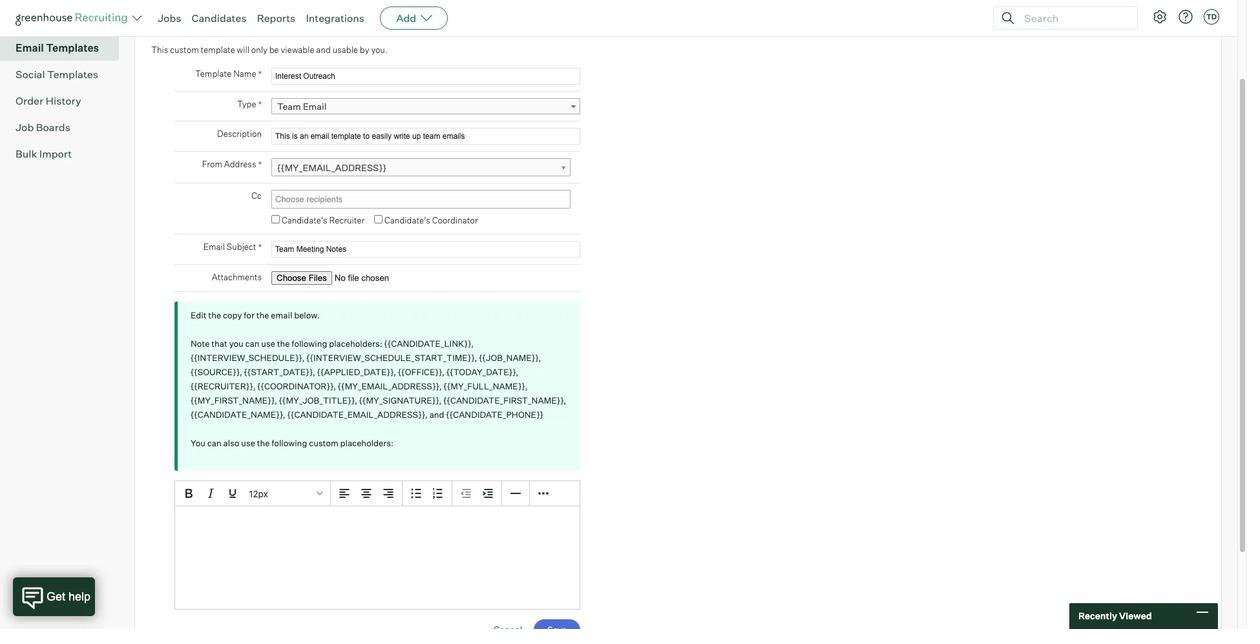 Task type: locate. For each thing, give the bounding box(es) containing it.
None text field
[[272, 191, 567, 208]]

toolbar
[[331, 481, 403, 506], [403, 481, 452, 506], [452, 481, 502, 506]]

integrations link
[[306, 12, 365, 25]]

recently
[[1079, 611, 1117, 622]]

{{applied_date}},
[[317, 367, 396, 377]]

and
[[316, 44, 331, 55], [430, 410, 444, 420]]

integrations
[[306, 12, 365, 25]]

1 vertical spatial templates
[[47, 68, 98, 81]]

*
[[258, 69, 262, 80], [258, 99, 262, 110], [258, 159, 262, 170], [258, 241, 262, 252]]

* right subject
[[258, 241, 262, 252]]

1 vertical spatial custom
[[309, 438, 338, 448]]

email up will
[[218, 20, 255, 37]]

social
[[16, 68, 45, 81]]

viewed
[[1119, 611, 1152, 622]]

team email
[[277, 101, 327, 112]]

1 horizontal spatial candidate's
[[385, 215, 430, 226]]

email up social
[[16, 41, 44, 54]]

email left subject
[[203, 241, 225, 252]]

0 horizontal spatial template
[[195, 69, 232, 79]]

candidate's for candidate's recruiter
[[282, 215, 327, 226]]

an
[[198, 20, 215, 37]]

greenhouse recruiting image
[[16, 10, 132, 26]]

templates for email templates
[[46, 41, 99, 54]]

candidate's recruiter
[[282, 215, 365, 226]]

email templates
[[16, 41, 99, 54]]

following up 12px "dropdown button"
[[272, 438, 307, 448]]

candidate's right candidate's recruiter checkbox
[[282, 215, 327, 226]]

Email Subject text field
[[271, 241, 580, 258]]

None file field
[[271, 271, 435, 285]]

1 vertical spatial placeholders:
[[340, 438, 394, 448]]

order history link
[[16, 93, 114, 109]]

* right address
[[258, 159, 262, 170]]

{{my_job_title}},
[[279, 395, 357, 406]]

social templates link
[[16, 67, 114, 82]]

email inside 'email subject *'
[[203, 241, 225, 252]]

* right type on the top left
[[258, 99, 262, 110]]

can right you
[[207, 438, 221, 448]]

{{today_date}},
[[446, 367, 518, 377]]

0 vertical spatial templates
[[46, 41, 99, 54]]

below.
[[294, 310, 320, 320]]

type *
[[237, 99, 262, 110]]

email
[[271, 310, 292, 320]]

template
[[201, 44, 235, 55]]

and down {{my_signature}},
[[430, 410, 444, 420]]

{{candidate_link}},
[[384, 338, 474, 349]]

placeholders: up {{applied_date}},
[[329, 338, 382, 349]]

1 * from the top
[[258, 69, 262, 80]]

can
[[245, 338, 259, 349], [207, 438, 221, 448]]

1 horizontal spatial custom
[[309, 438, 338, 448]]

from address *
[[202, 159, 262, 170]]

{{candidate_first_name}},
[[443, 395, 566, 406]]

{{candidate_name}},
[[191, 410, 286, 420]]

from
[[202, 159, 222, 169]]

coordinator
[[432, 215, 478, 226]]

cc
[[252, 191, 262, 201]]

td button
[[1204, 9, 1219, 25]]

notifications
[[16, 15, 77, 28]]

1 horizontal spatial and
[[430, 410, 444, 420]]

{{my_email_address}},
[[338, 381, 442, 391]]

1 vertical spatial use
[[241, 438, 255, 448]]

0 vertical spatial use
[[261, 338, 275, 349]]

0 horizontal spatial candidate's
[[282, 215, 327, 226]]

0 vertical spatial placeholders:
[[329, 338, 382, 349]]

create
[[151, 20, 195, 37]]

can up "{{interview_schedule}},"
[[245, 338, 259, 349]]

1 vertical spatial template
[[195, 69, 232, 79]]

reports
[[257, 12, 296, 25]]

the right edit
[[208, 310, 221, 320]]

12px
[[249, 488, 268, 499]]

{{my_first_name}},
[[191, 395, 277, 406]]

placeholders: down {{candidate_email_address}},
[[340, 438, 394, 448]]

12px toolbar
[[175, 481, 331, 506]]

candidate's right candidate's coordinator option
[[385, 215, 430, 226]]

1 vertical spatial and
[[430, 410, 444, 420]]

12px button
[[244, 483, 328, 505]]

history
[[46, 94, 81, 107]]

0 vertical spatial and
[[316, 44, 331, 55]]

templates up order history link
[[47, 68, 98, 81]]

candidate's
[[282, 215, 327, 226], [385, 215, 430, 226]]

the right also
[[257, 438, 270, 448]]

that
[[211, 338, 227, 349]]

and inside {{candidate_link}}, {{interview_schedule}}, {{interview_schedule_start_time}}, {{job_name}}, {{source}}, {{start_date}}, {{applied_date}}, {{office}}, {{today_date}}, {{recruiter}}, {{coordinator}}, {{my_email_address}}, {{my_full_name}}, {{my_first_name}}, {{my_job_title}}, {{my_signature}}, {{candidate_first_name}}, {{candidate_name}}, {{candidate_email_address}}, and {{candidate_phone}}
[[430, 410, 444, 420]]

2 candidate's from the left
[[385, 215, 430, 226]]

usable
[[333, 44, 358, 55]]

email right "team"
[[303, 101, 327, 112]]

1 horizontal spatial template
[[258, 20, 321, 37]]

1 horizontal spatial can
[[245, 338, 259, 349]]

1 horizontal spatial use
[[261, 338, 275, 349]]

0 vertical spatial custom
[[170, 44, 199, 55]]

following down below. at the left
[[292, 338, 327, 349]]

custom down create
[[170, 44, 199, 55]]

0 vertical spatial template
[[258, 20, 321, 37]]

also
[[223, 438, 239, 448]]

following
[[292, 338, 327, 349], [272, 438, 307, 448]]

0 horizontal spatial can
[[207, 438, 221, 448]]

jobs link
[[158, 12, 181, 25]]

you can also use the following custom placeholders:
[[191, 438, 394, 448]]

1 vertical spatial can
[[207, 438, 221, 448]]

0 vertical spatial can
[[245, 338, 259, 349]]

templates
[[46, 41, 99, 54], [47, 68, 98, 81]]

{{my_email_address}}
[[277, 162, 386, 173]]

{{interview_schedule_start_time}},
[[307, 353, 477, 363]]

{{my_email_address}} link
[[271, 158, 571, 177]]

4 * from the top
[[258, 241, 262, 252]]

social templates
[[16, 68, 98, 81]]

use up "{{interview_schedule}},"
[[261, 338, 275, 349]]

3 * from the top
[[258, 159, 262, 170]]

2 * from the top
[[258, 99, 262, 110]]

None submit
[[534, 620, 580, 629]]

template
[[258, 20, 321, 37], [195, 69, 232, 79]]

use right also
[[241, 438, 255, 448]]

and left usable
[[316, 44, 331, 55]]

0 horizontal spatial and
[[316, 44, 331, 55]]

bulk
[[16, 147, 37, 160]]

{{job_name}},
[[479, 353, 541, 363]]

1 candidate's from the left
[[282, 215, 327, 226]]

0 horizontal spatial use
[[241, 438, 255, 448]]

use
[[261, 338, 275, 349], [241, 438, 255, 448]]

* for from address *
[[258, 159, 262, 170]]

template up viewable
[[258, 20, 321, 37]]

custom
[[170, 44, 199, 55], [309, 438, 338, 448]]

{{my_full_name}},
[[444, 381, 528, 391]]

template down template
[[195, 69, 232, 79]]

custom down {{my_job_title}},
[[309, 438, 338, 448]]

reports link
[[257, 12, 296, 25]]

you
[[191, 438, 205, 448]]

templates down notifications link
[[46, 41, 99, 54]]

subject
[[227, 241, 256, 252]]

configure image
[[1152, 9, 1168, 25]]

note
[[191, 338, 210, 349]]

candidates
[[192, 12, 247, 25]]

email
[[218, 20, 255, 37], [16, 41, 44, 54], [303, 101, 327, 112], [203, 241, 225, 252]]

placeholders:
[[329, 338, 382, 349], [340, 438, 394, 448]]

* right name
[[258, 69, 262, 80]]



Task type: vqa. For each thing, say whether or not it's contained in the screenshot.
the right the use
yes



Task type: describe. For each thing, give the bounding box(es) containing it.
{{candidate_phone}}
[[446, 410, 543, 420]]

Search text field
[[1021, 9, 1126, 27]]

0 horizontal spatial custom
[[170, 44, 199, 55]]

the down email
[[277, 338, 290, 349]]

only
[[251, 44, 267, 55]]

viewable
[[281, 44, 314, 55]]

Candidate's Recruiter checkbox
[[271, 215, 280, 224]]

Description text field
[[271, 128, 580, 145]]

team
[[277, 101, 301, 112]]

recently viewed
[[1079, 611, 1152, 622]]

0 vertical spatial following
[[292, 338, 327, 349]]

jobs
[[158, 12, 181, 25]]

bulk import
[[16, 147, 72, 160]]

candidate's coordinator
[[385, 215, 478, 226]]

job boards
[[16, 121, 70, 134]]

create an email template
[[151, 20, 321, 37]]

12px group
[[175, 481, 580, 506]]

note that you can use the following placeholders:
[[191, 338, 384, 349]]

{{interview_schedule}},
[[191, 353, 305, 363]]

{{coordinator}},
[[257, 381, 336, 391]]

you
[[229, 338, 243, 349]]

recruiter
[[329, 215, 365, 226]]

order
[[16, 94, 43, 107]]

template inside template name *
[[195, 69, 232, 79]]

you.
[[371, 44, 388, 55]]

description
[[217, 129, 262, 139]]

email subject *
[[203, 241, 262, 252]]

edit the copy for the email below.
[[191, 310, 320, 320]]

edit
[[191, 310, 206, 320]]

placeholders: for note that you can use the following placeholders:
[[329, 338, 382, 349]]

template name *
[[195, 69, 262, 80]]

bulk import link
[[16, 146, 114, 162]]

address
[[224, 159, 256, 169]]

{{candidate_email_address}},
[[287, 410, 428, 420]]

{{source}},
[[191, 367, 242, 377]]

{{candidate_link}}, {{interview_schedule}}, {{interview_schedule_start_time}}, {{job_name}}, {{source}}, {{start_date}}, {{applied_date}}, {{office}}, {{today_date}}, {{recruiter}}, {{coordinator}}, {{my_email_address}}, {{my_full_name}}, {{my_first_name}}, {{my_job_title}}, {{my_signature}}, {{candidate_first_name}}, {{candidate_name}}, {{candidate_email_address}}, and {{candidate_phone}}
[[191, 338, 566, 420]]

* for template name *
[[258, 69, 262, 80]]

Candidate's Coordinator checkbox
[[374, 215, 383, 224]]

import
[[39, 147, 72, 160]]

add button
[[380, 6, 448, 30]]

Template Name text field
[[271, 68, 580, 85]]

email templates link
[[16, 40, 114, 56]]

the right for
[[256, 310, 269, 320]]

1 toolbar from the left
[[331, 481, 403, 506]]

copy
[[223, 310, 242, 320]]

name
[[233, 69, 256, 79]]

team email link
[[271, 98, 580, 115]]

this custom template will only be viewable and usable by you.
[[151, 44, 388, 55]]

candidate's for candidate's coordinator
[[385, 215, 430, 226]]

2 toolbar from the left
[[403, 481, 452, 506]]

email inside "link"
[[303, 101, 327, 112]]

* for email subject *
[[258, 241, 262, 252]]

job
[[16, 121, 34, 134]]

will
[[237, 44, 249, 55]]

3 toolbar from the left
[[452, 481, 502, 506]]

by
[[360, 44, 369, 55]]

{{recruiter}},
[[191, 381, 256, 391]]

td button
[[1201, 6, 1222, 27]]

for
[[244, 310, 255, 320]]

job boards link
[[16, 120, 114, 135]]

candidates link
[[192, 12, 247, 25]]

attachments
[[212, 272, 262, 282]]

type
[[237, 99, 256, 109]]

boards
[[36, 121, 70, 134]]

be
[[269, 44, 279, 55]]

templates for social templates
[[47, 68, 98, 81]]

notifications link
[[16, 14, 114, 29]]

placeholders: for you can also use the following custom placeholders:
[[340, 438, 394, 448]]

this
[[151, 44, 168, 55]]

td
[[1206, 12, 1217, 21]]

{{start_date}},
[[244, 367, 315, 377]]

add
[[396, 12, 416, 25]]

{{my_signature}},
[[359, 395, 442, 406]]

{{office}},
[[398, 367, 445, 377]]

1 vertical spatial following
[[272, 438, 307, 448]]

order history
[[16, 94, 81, 107]]



